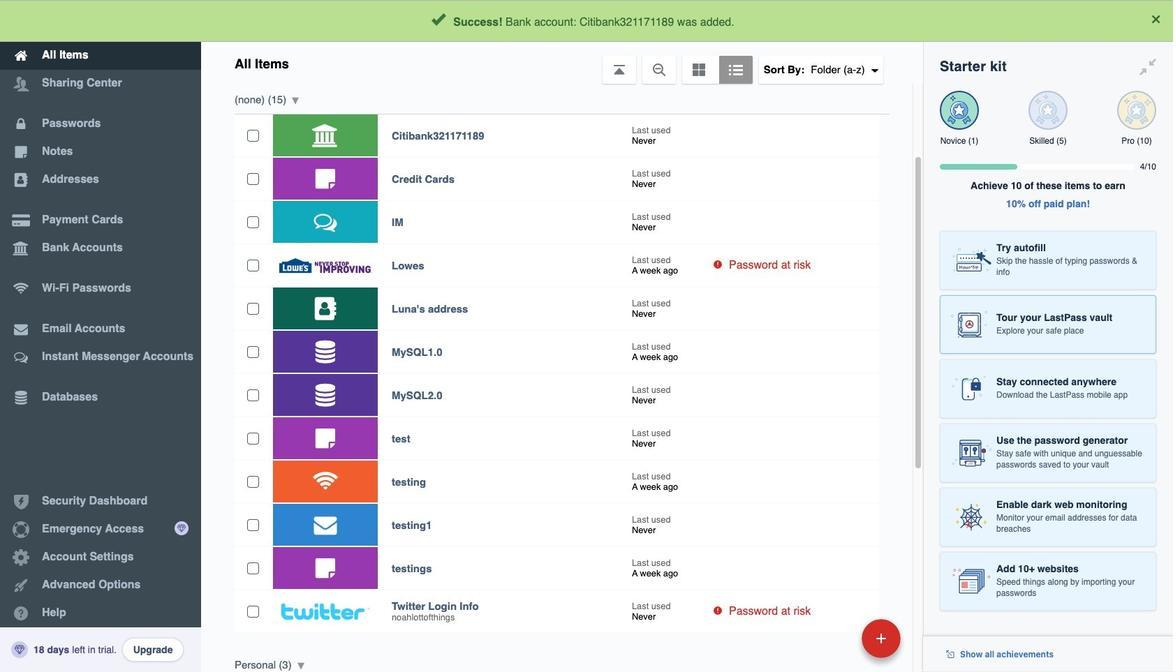 Task type: locate. For each thing, give the bounding box(es) containing it.
new item navigation
[[766, 615, 909, 673]]

main navigation navigation
[[0, 0, 201, 673]]

vault options navigation
[[201, 42, 923, 84]]

alert
[[0, 0, 1173, 42]]

new item element
[[766, 619, 906, 659]]



Task type: vqa. For each thing, say whether or not it's contained in the screenshot.
"dialog"
no



Task type: describe. For each thing, give the bounding box(es) containing it.
Search search field
[[337, 6, 895, 36]]

search my vault text field
[[337, 6, 895, 36]]



